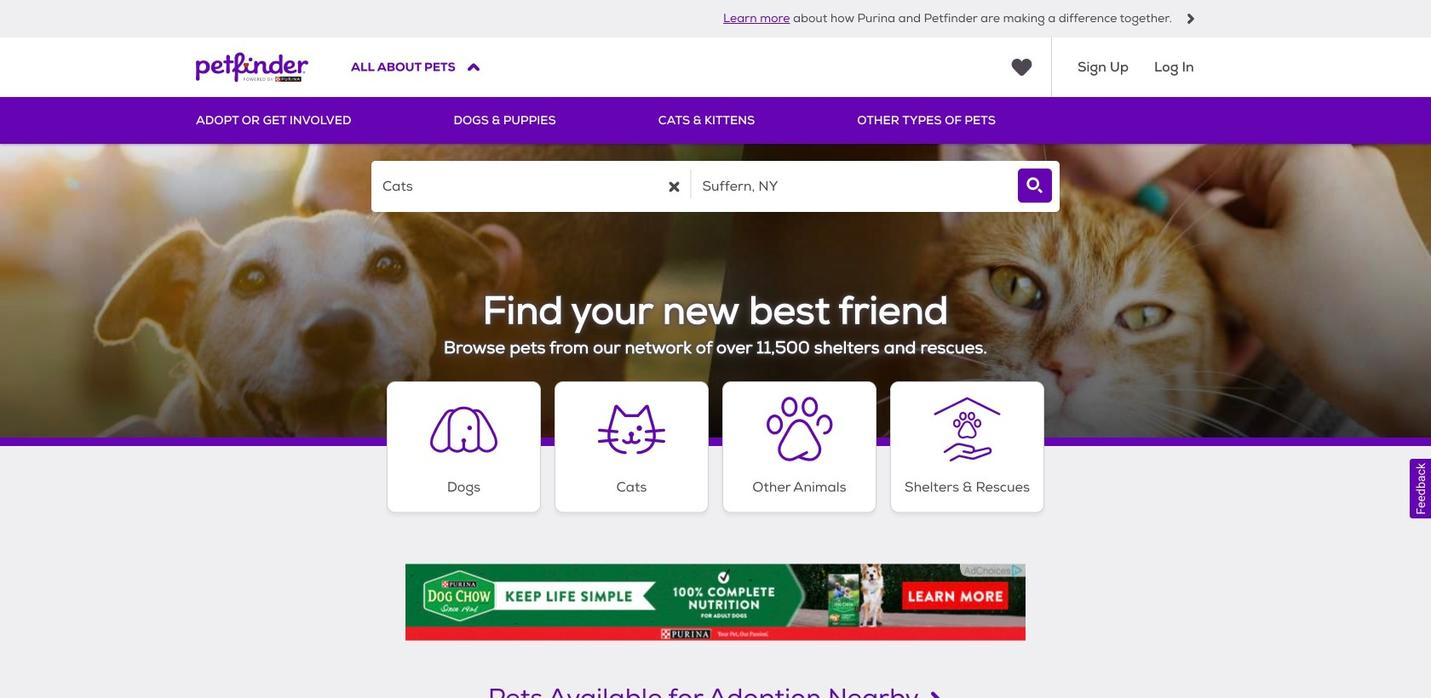 Task type: describe. For each thing, give the bounding box(es) containing it.
Search Terrier, Kitten, etc. text field
[[372, 161, 691, 212]]

petfinder logo image
[[196, 37, 308, 97]]

9c2b2 image
[[1186, 14, 1196, 24]]



Task type: vqa. For each thing, say whether or not it's contained in the screenshot.
PETFINDER LOGO
yes



Task type: locate. For each thing, give the bounding box(es) containing it.
primary element
[[196, 97, 1236, 144]]

advertisement element
[[406, 565, 1026, 641]]

Enter City, State, or ZIP text field
[[692, 161, 1011, 212]]



